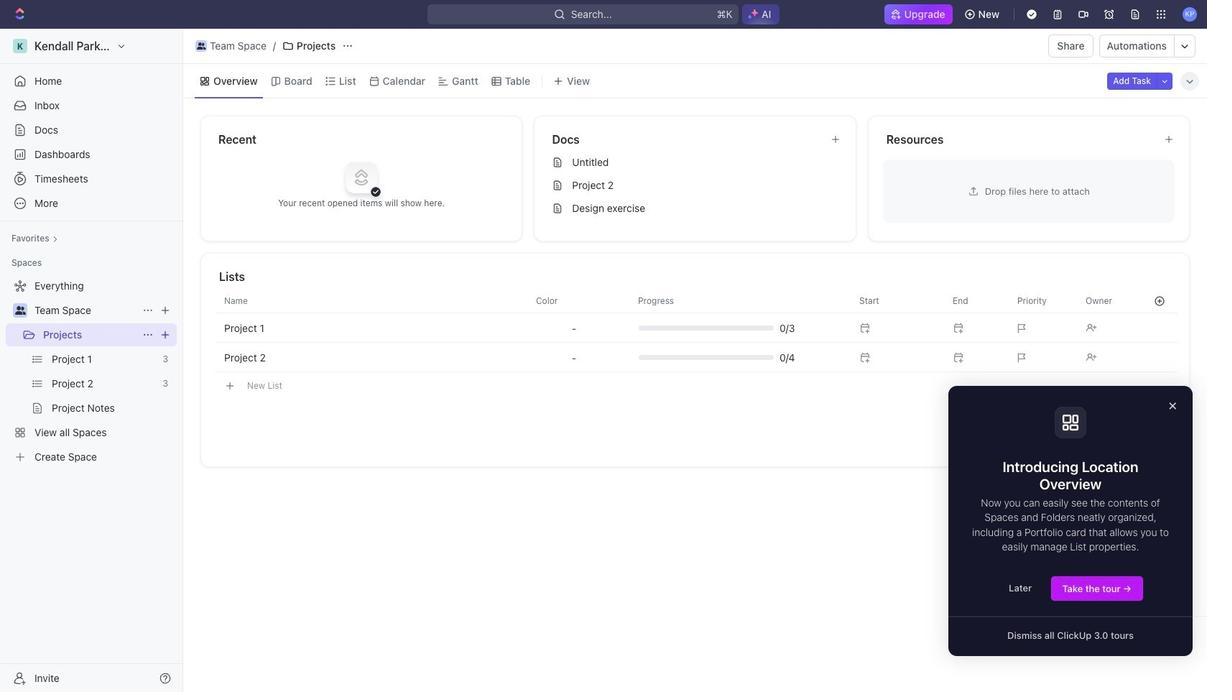 Task type: locate. For each thing, give the bounding box(es) containing it.
dropdown menu image
[[572, 322, 577, 334], [572, 352, 577, 363]]

navigation
[[949, 386, 1208, 657]]

0 vertical spatial dropdown menu image
[[572, 322, 577, 334]]

user group image
[[197, 42, 206, 50], [15, 306, 26, 315]]

1 vertical spatial dropdown menu image
[[572, 352, 577, 363]]

sidebar navigation
[[0, 29, 186, 692]]

0 vertical spatial user group image
[[197, 42, 206, 50]]

2 dropdown menu image from the top
[[572, 352, 577, 363]]

0 horizontal spatial user group image
[[15, 306, 26, 315]]

user group image inside tree
[[15, 306, 26, 315]]

tree inside sidebar navigation
[[6, 275, 177, 469]]

1 vertical spatial user group image
[[15, 306, 26, 315]]

tree
[[6, 275, 177, 469]]



Task type: vqa. For each thing, say whether or not it's contained in the screenshot.
alert
no



Task type: describe. For each thing, give the bounding box(es) containing it.
1 dropdown menu image from the top
[[572, 322, 577, 334]]

kendall parks's workspace, , element
[[13, 39, 27, 53]]

no recent items image
[[333, 148, 391, 206]]

1 horizontal spatial user group image
[[197, 42, 206, 50]]



